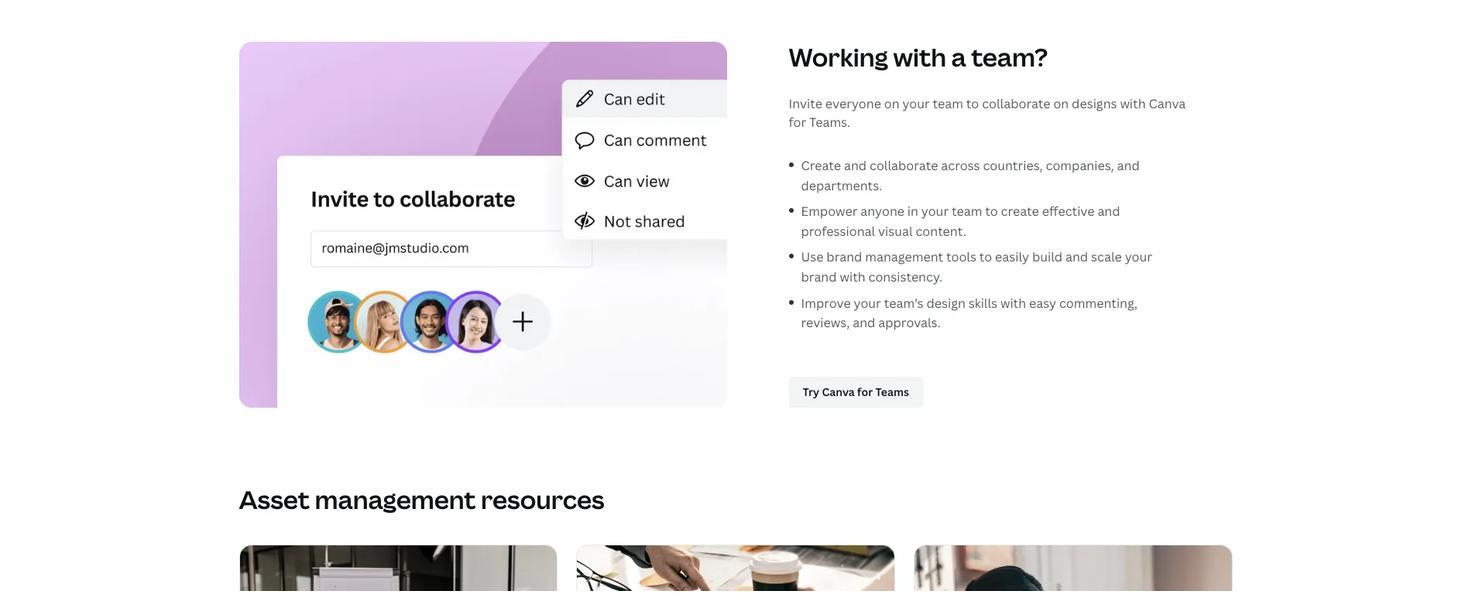 Task type: locate. For each thing, give the bounding box(es) containing it.
collaborate
[[982, 95, 1051, 112], [870, 157, 938, 174]]

0 vertical spatial team
[[933, 95, 964, 112]]

and
[[844, 157, 867, 174], [1117, 157, 1140, 174], [1098, 203, 1120, 220], [1066, 249, 1088, 266], [853, 315, 876, 332]]

to inside invite everyone on your team to collaborate on designs with canva for teams.
[[967, 95, 979, 112]]

easy
[[1029, 295, 1057, 312]]

your up content.
[[922, 203, 949, 220]]

1 vertical spatial brand
[[801, 269, 837, 286]]

1 vertical spatial to
[[985, 203, 998, 220]]

countries,
[[983, 157, 1043, 174]]

asset management resources
[[239, 483, 605, 516]]

0 horizontal spatial management
[[315, 483, 476, 516]]

collaborate down team?
[[982, 95, 1051, 112]]

to
[[967, 95, 979, 112], [985, 203, 998, 220], [980, 249, 992, 266]]

on left "designs"
[[1054, 95, 1069, 112]]

with
[[893, 40, 946, 74], [1120, 95, 1146, 112], [840, 269, 866, 286], [1001, 295, 1026, 312]]

effective
[[1042, 203, 1095, 220]]

for
[[789, 114, 806, 131]]

0 vertical spatial to
[[967, 95, 979, 112]]

management
[[865, 249, 944, 266], [315, 483, 476, 516]]

empower anyone in your team to create effective and professional visual content.
[[801, 203, 1120, 240]]

with left easy
[[1001, 295, 1026, 312]]

improve your team's design skills with easy commenting, reviews, and approvals.
[[801, 295, 1138, 332]]

your left team's
[[854, 295, 881, 312]]

asset
[[239, 483, 310, 516]]

team?
[[971, 40, 1048, 74]]

1 horizontal spatial on
[[1054, 95, 1069, 112]]

0 horizontal spatial on
[[884, 95, 900, 112]]

brand down the 'use'
[[801, 269, 837, 286]]

untitleddesign25 image
[[915, 546, 1233, 592]]

with left 'a'
[[893, 40, 946, 74]]

and right companies, at the right
[[1117, 157, 1140, 174]]

to right tools
[[980, 249, 992, 266]]

to inside empower anyone in your team to create effective and professional visual content.
[[985, 203, 998, 220]]

team
[[933, 95, 964, 112], [952, 203, 982, 220]]

brand
[[827, 249, 862, 266], [801, 269, 837, 286]]

create
[[801, 157, 841, 174]]

your
[[903, 95, 930, 112], [922, 203, 949, 220], [1125, 249, 1152, 266], [854, 295, 881, 312]]

to left the create at right
[[985, 203, 998, 220]]

screenshot2023-01-13at11.24.17am (1) image
[[577, 546, 895, 592]]

with left canva
[[1120, 95, 1146, 112]]

team inside invite everyone on your team to collaborate on designs with canva for teams.
[[933, 95, 964, 112]]

1 horizontal spatial management
[[865, 249, 944, 266]]

commenting,
[[1060, 295, 1138, 312]]

on
[[884, 95, 900, 112], [1054, 95, 1069, 112]]

to down team?
[[967, 95, 979, 112]]

collaborate up in
[[870, 157, 938, 174]]

0 vertical spatial management
[[865, 249, 944, 266]]

team up content.
[[952, 203, 982, 220]]

empower
[[801, 203, 858, 220]]

2 vertical spatial to
[[980, 249, 992, 266]]

and right build
[[1066, 249, 1088, 266]]

team's
[[884, 295, 924, 312]]

a
[[951, 40, 966, 74]]

and up departments.
[[844, 157, 867, 174]]

team inside empower anyone in your team to create effective and professional visual content.
[[952, 203, 982, 220]]

management up consistency.
[[865, 249, 944, 266]]

and right effective
[[1098, 203, 1120, 220]]

management up untitleddesign24 image
[[315, 483, 476, 516]]

with up the improve
[[840, 269, 866, 286]]

team down 'a'
[[933, 95, 964, 112]]

create
[[1001, 203, 1039, 220]]

anyone
[[861, 203, 905, 220]]

build
[[1032, 249, 1063, 266]]

untitleddesign24 image
[[240, 546, 557, 592]]

in
[[908, 203, 919, 220]]

your down working with a team?
[[903, 95, 930, 112]]

design
[[927, 295, 966, 312]]

visual
[[878, 223, 913, 240]]

team for collaborate
[[933, 95, 964, 112]]

and right reviews,
[[853, 315, 876, 332]]

your right scale
[[1125, 249, 1152, 266]]

resources
[[481, 483, 605, 516]]

on right the "everyone"
[[884, 95, 900, 112]]

1 horizontal spatial collaborate
[[982, 95, 1051, 112]]

tools
[[946, 249, 977, 266]]

1 vertical spatial team
[[952, 203, 982, 220]]

0 horizontal spatial collaborate
[[870, 157, 938, 174]]

0 vertical spatial collaborate
[[982, 95, 1051, 112]]

1 vertical spatial collaborate
[[870, 157, 938, 174]]

designs
[[1072, 95, 1117, 112]]

brand down professional
[[827, 249, 862, 266]]



Task type: describe. For each thing, give the bounding box(es) containing it.
0 vertical spatial brand
[[827, 249, 862, 266]]

collaborate inside invite everyone on your team to collaborate on designs with canva for teams.
[[982, 95, 1051, 112]]

your inside improve your team's design skills with easy commenting, reviews, and approvals.
[[854, 295, 881, 312]]

and inside improve your team's design skills with easy commenting, reviews, and approvals.
[[853, 315, 876, 332]]

scale
[[1091, 249, 1122, 266]]

your inside invite everyone on your team to collaborate on designs with canva for teams.
[[903, 95, 930, 112]]

collaborate inside create and collaborate across countries, companies, and departments.
[[870, 157, 938, 174]]

approvals.
[[879, 315, 941, 332]]

easily
[[995, 249, 1029, 266]]

departments.
[[801, 177, 882, 194]]

management inside use brand management tools to easily build and scale your brand with consistency.
[[865, 249, 944, 266]]

team for create
[[952, 203, 982, 220]]

content.
[[916, 223, 966, 240]]

to for create
[[985, 203, 998, 220]]

your inside use brand management tools to easily build and scale your brand with consistency.
[[1125, 249, 1152, 266]]

use brand management tools to easily build and scale your brand with consistency.
[[801, 249, 1152, 286]]

improve
[[801, 295, 851, 312]]

consistency.
[[869, 269, 943, 286]]

1 on from the left
[[884, 95, 900, 112]]

with inside use brand management tools to easily build and scale your brand with consistency.
[[840, 269, 866, 286]]

to inside use brand management tools to easily build and scale your brand with consistency.
[[980, 249, 992, 266]]

create and collaborate across countries, companies, and departments.
[[801, 157, 1140, 194]]

use
[[801, 249, 824, 266]]

your inside empower anyone in your team to create effective and professional visual content.
[[922, 203, 949, 220]]

with inside improve your team's design skills with easy commenting, reviews, and approvals.
[[1001, 295, 1026, 312]]

to for collaborate
[[967, 95, 979, 112]]

companies,
[[1046, 157, 1114, 174]]

professional
[[801, 223, 875, 240]]

across
[[941, 157, 980, 174]]

1 vertical spatial management
[[315, 483, 476, 516]]

and inside empower anyone in your team to create effective and professional visual content.
[[1098, 203, 1120, 220]]

and inside use brand management tools to easily build and scale your brand with consistency.
[[1066, 249, 1088, 266]]

teams.
[[809, 114, 851, 131]]

2 on from the left
[[1054, 95, 1069, 112]]

working
[[789, 40, 888, 74]]

working with a team?
[[789, 40, 1048, 74]]

skills
[[969, 295, 998, 312]]

everyone
[[826, 95, 881, 112]]

invite
[[789, 95, 823, 112]]

with inside invite everyone on your team to collaborate on designs with canva for teams.
[[1120, 95, 1146, 112]]

invite everyone on your team to collaborate on designs with canva for teams.
[[789, 95, 1186, 131]]

ui - invite to collaborate (1) image
[[239, 42, 727, 408]]

canva
[[1149, 95, 1186, 112]]

reviews,
[[801, 315, 850, 332]]



Task type: vqa. For each thing, say whether or not it's contained in the screenshot.
Elements button
no



